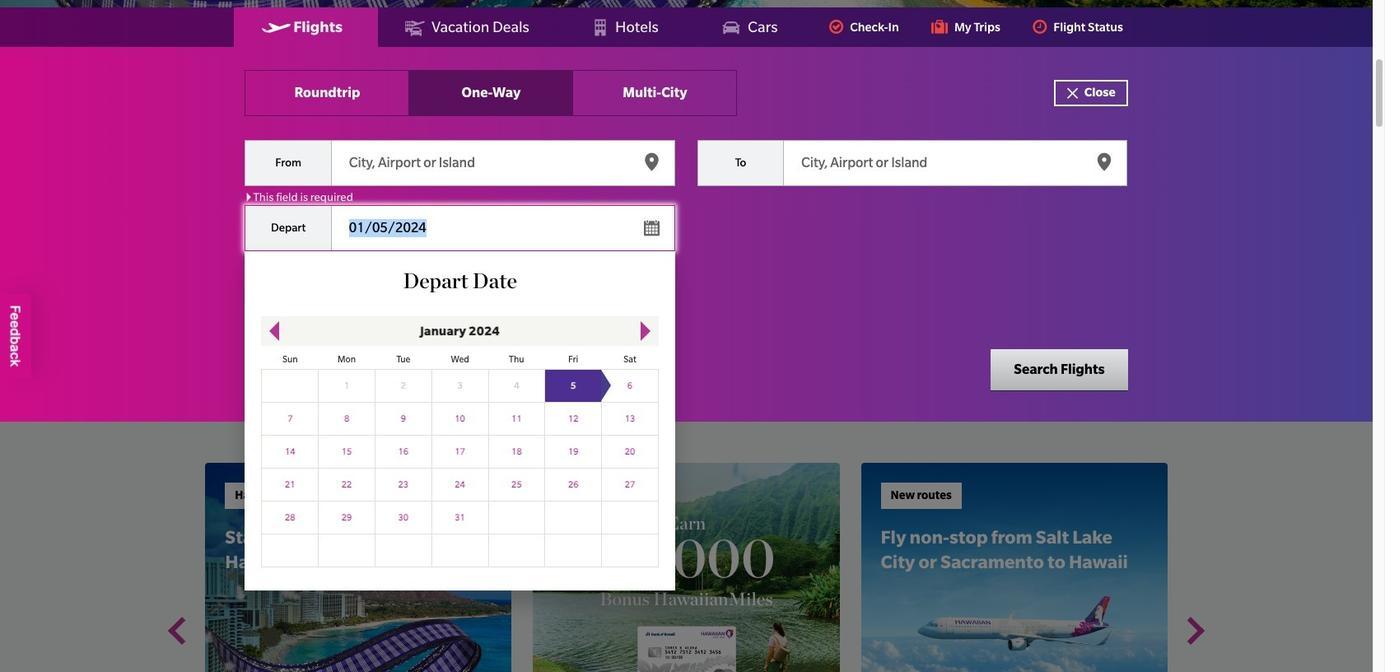 Task type: vqa. For each thing, say whether or not it's contained in the screenshot.
first MM/DD/YYYY Field from right
no



Task type: locate. For each thing, give the bounding box(es) containing it.
None text field
[[245, 352, 466, 392]]

City, Airport or Island text field
[[697, 140, 1127, 186]]

tab panel
[[245, 7, 1128, 591]]

select to view origin airports image
[[643, 153, 661, 171]]

tab list
[[0, 7, 1373, 47], [245, 70, 737, 116]]



Task type: describe. For each thing, give the bounding box(es) containing it.
0 vertical spatial tab list
[[0, 7, 1373, 47]]

1 vertical spatial tab list
[[245, 70, 737, 116]]

close image
[[1066, 86, 1080, 99]]

select to view destination airports image
[[1095, 153, 1113, 171]]

City, Airport or Island text field
[[245, 140, 675, 186]]

MM/DD/YYYY field
[[245, 205, 675, 251]]



